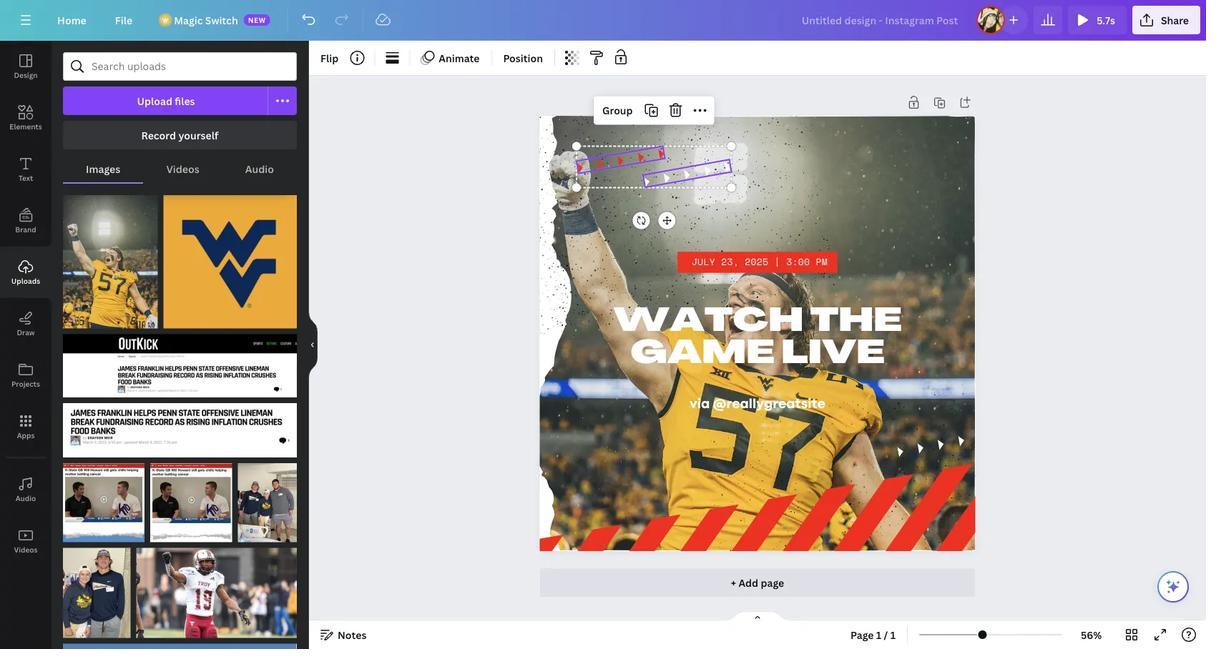 Task type: vqa. For each thing, say whether or not it's contained in the screenshot.
digital
no



Task type: locate. For each thing, give the bounding box(es) containing it.
add
[[739, 576, 759, 590]]

Search uploads search field
[[92, 53, 288, 80]]

1 vertical spatial audio
[[16, 494, 36, 503]]

new
[[248, 15, 266, 25]]

flip
[[321, 51, 339, 65]]

upload files
[[137, 94, 195, 108]]

2 1 from the left
[[891, 629, 896, 642]]

brand
[[15, 225, 36, 234]]

flip button
[[315, 47, 344, 69]]

0 horizontal spatial videos
[[14, 545, 38, 555]]

file
[[115, 13, 133, 27]]

56% button
[[1068, 624, 1115, 647]]

draw
[[17, 328, 35, 337]]

group
[[63, 187, 158, 329], [164, 187, 297, 329], [63, 326, 297, 398], [63, 395, 297, 458], [63, 455, 144, 543], [150, 455, 232, 543], [238, 455, 297, 543], [63, 540, 131, 639], [136, 540, 297, 639], [63, 636, 297, 650]]

/
[[884, 629, 888, 642]]

Design title text field
[[791, 6, 971, 34]]

record
[[141, 128, 176, 142]]

notes button
[[315, 624, 372, 647]]

1 right /
[[891, 629, 896, 642]]

0 horizontal spatial videos button
[[0, 516, 52, 567]]

@reallygreatsite
[[713, 396, 826, 412]]

56%
[[1081, 629, 1102, 642]]

1 horizontal spatial videos button
[[143, 155, 222, 182]]

position button
[[498, 47, 549, 69]]

videos
[[166, 162, 199, 176], [14, 545, 38, 555]]

audio button
[[222, 155, 297, 182], [0, 464, 52, 516]]

group
[[602, 104, 633, 117]]

images button
[[63, 155, 143, 182]]

watch the game live
[[613, 306, 902, 371]]

switch
[[205, 13, 238, 27]]

1 horizontal spatial 1
[[891, 629, 896, 642]]

0 horizontal spatial 1
[[876, 629, 882, 642]]

1
[[876, 629, 882, 642], [891, 629, 896, 642]]

1 left /
[[876, 629, 882, 642]]

files
[[175, 94, 195, 108]]

1 1 from the left
[[876, 629, 882, 642]]

brand button
[[0, 195, 52, 247]]

audio
[[245, 162, 274, 176], [16, 494, 36, 503]]

text
[[19, 173, 33, 183]]

elements
[[9, 122, 42, 131]]

notes
[[338, 629, 367, 642]]

elements button
[[0, 92, 52, 144]]

canva assistant image
[[1165, 579, 1182, 596]]

projects
[[11, 379, 40, 389]]

july
[[692, 255, 715, 269]]

the
[[811, 306, 902, 339]]

1 horizontal spatial videos
[[166, 162, 199, 176]]

1 vertical spatial videos
[[14, 545, 38, 555]]

main menu bar
[[0, 0, 1206, 41]]

share button
[[1133, 6, 1201, 34]]

yourself
[[178, 128, 219, 142]]

videos button
[[143, 155, 222, 182], [0, 516, 52, 567]]

1 horizontal spatial audio button
[[222, 155, 297, 182]]

share
[[1161, 13, 1189, 27]]

0 horizontal spatial audio
[[16, 494, 36, 503]]

1 vertical spatial audio button
[[0, 464, 52, 516]]

uploads
[[11, 276, 40, 286]]

0 vertical spatial audio
[[245, 162, 274, 176]]

text button
[[0, 144, 52, 195]]

0 vertical spatial videos button
[[143, 155, 222, 182]]

via @reallygreatsite
[[690, 396, 826, 412]]

0 horizontal spatial audio button
[[0, 464, 52, 516]]



Task type: describe. For each thing, give the bounding box(es) containing it.
0 vertical spatial audio button
[[222, 155, 297, 182]]

projects button
[[0, 350, 52, 401]]

23,
[[721, 255, 739, 269]]

page
[[851, 629, 874, 642]]

watch
[[613, 306, 804, 339]]

side panel tab list
[[0, 41, 52, 567]]

1 vertical spatial videos button
[[0, 516, 52, 567]]

record yourself
[[141, 128, 219, 142]]

via
[[690, 396, 710, 412]]

magic switch
[[174, 13, 238, 27]]

live
[[781, 339, 885, 371]]

pm
[[816, 255, 828, 269]]

0 vertical spatial videos
[[166, 162, 199, 176]]

5.7s button
[[1068, 6, 1127, 34]]

design
[[14, 70, 38, 80]]

record yourself button
[[63, 121, 297, 150]]

2025
[[745, 255, 769, 269]]

+
[[731, 576, 736, 590]]

july 23, 2025 | 3:00 pm
[[692, 255, 828, 269]]

videos inside side panel tab list
[[14, 545, 38, 555]]

page 1 / 1
[[851, 629, 896, 642]]

upload files button
[[63, 87, 268, 115]]

animate button
[[416, 47, 485, 69]]

+ add page button
[[540, 569, 976, 597]]

images
[[86, 162, 120, 176]]

hide image
[[308, 311, 318, 380]]

apps
[[17, 431, 35, 440]]

show pages image
[[723, 611, 792, 622]]

home link
[[46, 6, 98, 34]]

1 horizontal spatial audio
[[245, 162, 274, 176]]

design button
[[0, 41, 52, 92]]

home
[[57, 13, 86, 27]]

game
[[631, 339, 775, 371]]

+ add page
[[731, 576, 784, 590]]

page
[[761, 576, 784, 590]]

position
[[503, 51, 543, 65]]

uploads button
[[0, 247, 52, 298]]

3:00
[[786, 255, 810, 269]]

audio inside side panel tab list
[[16, 494, 36, 503]]

magic
[[174, 13, 203, 27]]

apps button
[[0, 401, 52, 453]]

group button
[[597, 99, 639, 122]]

|
[[775, 255, 781, 269]]

upload
[[137, 94, 172, 108]]

draw button
[[0, 298, 52, 350]]

animate
[[439, 51, 480, 65]]

5.7s
[[1097, 13, 1115, 27]]

file button
[[104, 6, 144, 34]]



